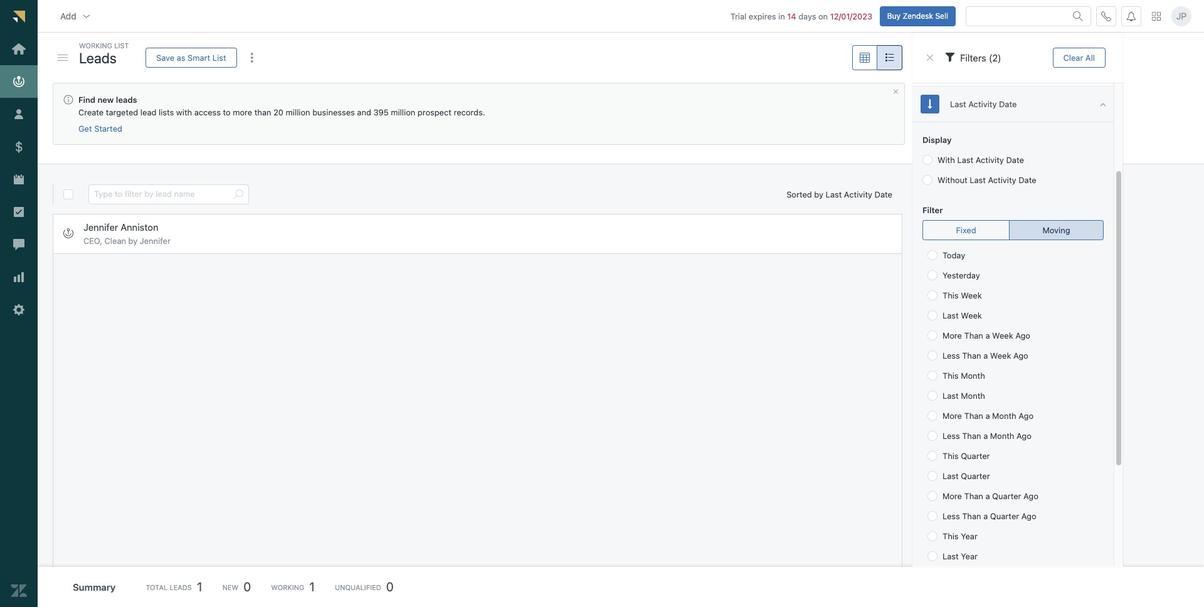Task type: locate. For each thing, give the bounding box(es) containing it.
today
[[943, 250, 966, 260]]

week
[[961, 291, 982, 301], [961, 311, 983, 321], [993, 331, 1014, 341], [991, 351, 1012, 361]]

less up this year
[[943, 511, 960, 521]]

last
[[951, 99, 967, 109], [958, 155, 974, 165], [970, 175, 986, 185], [826, 189, 842, 199], [943, 311, 959, 321], [943, 391, 959, 401], [943, 471, 959, 481], [943, 552, 959, 562]]

ago for more than a week ago
[[1016, 331, 1031, 341]]

ago down more than a quarter ago
[[1022, 511, 1037, 521]]

filters (2)
[[961, 52, 1002, 63]]

with
[[938, 155, 956, 165]]

1 vertical spatial list
[[213, 52, 226, 62]]

add button
[[50, 4, 102, 29]]

ago up less than a week ago
[[1016, 331, 1031, 341]]

this week
[[943, 291, 982, 301]]

0
[[244, 580, 251, 594], [386, 580, 394, 594]]

than up this month
[[963, 351, 982, 361]]

1 horizontal spatial cancel image
[[925, 53, 936, 63]]

less
[[943, 351, 960, 361], [943, 431, 960, 441], [943, 511, 960, 521]]

0 right "new"
[[244, 580, 251, 594]]

0 horizontal spatial jennifer
[[83, 221, 118, 233]]

395
[[374, 107, 389, 117]]

ago down more than a week ago
[[1014, 351, 1029, 361]]

year up last year
[[961, 531, 978, 541]]

info image
[[63, 95, 73, 105]]

a up less than a week ago
[[986, 331, 990, 341]]

activity right sorted
[[844, 189, 873, 199]]

last down this month
[[943, 391, 959, 401]]

1 more from the top
[[943, 331, 962, 341]]

clear all button
[[1053, 48, 1106, 68]]

leads image
[[63, 228, 73, 238]]

week up last week
[[961, 291, 982, 301]]

2 year from the top
[[961, 552, 978, 562]]

bell image
[[1127, 11, 1137, 21]]

1 left unqualified
[[310, 580, 315, 594]]

last quarter
[[943, 471, 991, 481]]

last down this week
[[943, 311, 959, 321]]

this up "last month"
[[943, 371, 959, 381]]

lists
[[159, 107, 174, 117]]

than down "last month"
[[965, 411, 984, 421]]

1 vertical spatial by
[[128, 236, 138, 246]]

ago for less than a month ago
[[1017, 431, 1032, 441]]

quarter
[[961, 451, 990, 461], [961, 471, 991, 481], [993, 491, 1022, 501], [991, 511, 1020, 521]]

sell
[[936, 11, 949, 20]]

zendesk image
[[11, 583, 27, 599]]

leads
[[79, 49, 117, 66], [170, 583, 192, 591]]

ago up less than a month ago
[[1019, 411, 1034, 421]]

new 0
[[223, 580, 251, 594]]

less up the this quarter
[[943, 431, 960, 441]]

last year
[[943, 552, 978, 562]]

this up last year
[[943, 531, 959, 541]]

less than a quarter ago
[[943, 511, 1037, 521]]

a
[[986, 331, 990, 341], [984, 351, 988, 361], [986, 411, 990, 421], [984, 431, 988, 441], [986, 491, 990, 501], [984, 511, 988, 521]]

3 this from the top
[[943, 451, 959, 461]]

0 vertical spatial search image
[[1074, 11, 1084, 21]]

less for less than a quarter ago
[[943, 511, 960, 521]]

angle up image
[[1100, 99, 1107, 109]]

unqualified 0
[[335, 580, 394, 594]]

list right smart
[[213, 52, 226, 62]]

a down more than a quarter ago
[[984, 511, 988, 521]]

0 vertical spatial leads
[[79, 49, 117, 66]]

working right new 0
[[271, 583, 304, 591]]

year down this year
[[961, 552, 978, 562]]

million right 20
[[286, 107, 310, 117]]

than up this year
[[963, 511, 982, 521]]

total leads 1
[[146, 580, 202, 594]]

0 vertical spatial more
[[943, 331, 962, 341]]

1 vertical spatial jennifer
[[140, 236, 171, 246]]

a up less than a month ago
[[986, 411, 990, 421]]

jennifer
[[83, 221, 118, 233], [140, 236, 171, 246]]

0 horizontal spatial million
[[286, 107, 310, 117]]

records.
[[454, 107, 485, 117]]

0 horizontal spatial 0
[[244, 580, 251, 594]]

14
[[788, 11, 797, 21]]

by down anniston at the top left
[[128, 236, 138, 246]]

more down last quarter
[[943, 491, 962, 501]]

ceo,
[[83, 236, 102, 246]]

0 right unqualified
[[386, 580, 394, 594]]

2 more from the top
[[943, 411, 962, 421]]

clear
[[1064, 52, 1084, 62]]

1 horizontal spatial 0
[[386, 580, 394, 594]]

1 vertical spatial working
[[271, 583, 304, 591]]

last week
[[943, 311, 983, 321]]

this
[[943, 291, 959, 301], [943, 371, 959, 381], [943, 451, 959, 461], [943, 531, 959, 541]]

2 less from the top
[[943, 431, 960, 441]]

a down more than a month ago
[[984, 431, 988, 441]]

more down last week
[[943, 331, 962, 341]]

this up last quarter
[[943, 451, 959, 461]]

more
[[233, 107, 252, 117]]

1 year from the top
[[961, 531, 978, 541]]

leads inside total leads 1
[[170, 583, 192, 591]]

save as smart list button
[[146, 48, 237, 68]]

0 horizontal spatial list
[[114, 41, 129, 50]]

by inside jennifer anniston ceo, clean by jennifer
[[128, 236, 138, 246]]

1 0 from the left
[[244, 580, 251, 594]]

this for this year
[[943, 531, 959, 541]]

1 horizontal spatial working
[[271, 583, 304, 591]]

jp
[[1177, 11, 1187, 21]]

search image
[[1074, 11, 1084, 21], [233, 189, 243, 200]]

1 left "new"
[[197, 580, 202, 594]]

leads
[[116, 95, 137, 105]]

than down last week
[[965, 331, 984, 341]]

activity down with last activity date
[[989, 175, 1017, 185]]

month up less than a month ago
[[993, 411, 1017, 421]]

1 horizontal spatial 1
[[310, 580, 315, 594]]

2 this from the top
[[943, 371, 959, 381]]

list up the leads
[[114, 41, 129, 50]]

more
[[943, 331, 962, 341], [943, 411, 962, 421], [943, 491, 962, 501]]

1 horizontal spatial by
[[815, 189, 824, 199]]

more than a month ago
[[943, 411, 1034, 421]]

get started
[[78, 124, 122, 134]]

buy zendesk sell
[[888, 11, 949, 20]]

month down more than a month ago
[[991, 431, 1015, 441]]

this quarter
[[943, 451, 990, 461]]

more for more than a month ago
[[943, 411, 962, 421]]

3 less from the top
[[943, 511, 960, 521]]

1 vertical spatial less
[[943, 431, 960, 441]]

less than a week ago
[[943, 351, 1029, 361]]

1 vertical spatial more
[[943, 411, 962, 421]]

0 vertical spatial by
[[815, 189, 824, 199]]

leads inside the working list leads
[[79, 49, 117, 66]]

1 1 from the left
[[197, 580, 202, 594]]

1
[[197, 580, 202, 594], [310, 580, 315, 594]]

than for less than a quarter ago
[[963, 511, 982, 521]]

more than a week ago
[[943, 331, 1031, 341]]

with
[[176, 107, 192, 117]]

than for less than a month ago
[[963, 431, 982, 441]]

year for last year
[[961, 552, 978, 562]]

0 vertical spatial less
[[943, 351, 960, 361]]

long arrow down image
[[928, 99, 933, 109]]

last activity date
[[951, 99, 1017, 109]]

this down yesterday
[[943, 291, 959, 301]]

1 less from the top
[[943, 351, 960, 361]]

ago down more than a month ago
[[1017, 431, 1032, 441]]

0 vertical spatial cancel image
[[925, 53, 936, 63]]

than up the this quarter
[[963, 431, 982, 441]]

3 more from the top
[[943, 491, 962, 501]]

quarter down more than a quarter ago
[[991, 511, 1020, 521]]

0 vertical spatial working
[[79, 41, 112, 50]]

0 horizontal spatial 1
[[197, 580, 202, 594]]

1 vertical spatial cancel image
[[893, 88, 900, 95]]

1 vertical spatial search image
[[233, 189, 243, 200]]

save as smart list
[[156, 52, 226, 62]]

working for leads
[[79, 41, 112, 50]]

(2)
[[989, 52, 1002, 63]]

million right 395
[[391, 107, 416, 117]]

month up "last month"
[[961, 371, 986, 381]]

0 for unqualified 0
[[386, 580, 394, 594]]

by
[[815, 189, 824, 199], [128, 236, 138, 246]]

ago up less than a quarter ago
[[1024, 491, 1039, 501]]

less up this month
[[943, 351, 960, 361]]

more down "last month"
[[943, 411, 962, 421]]

jennifer anniston ceo, clean by jennifer
[[83, 221, 171, 246]]

year for this year
[[961, 531, 978, 541]]

0 vertical spatial jennifer
[[83, 221, 118, 233]]

year
[[961, 531, 978, 541], [961, 552, 978, 562]]

than down last quarter
[[965, 491, 984, 501]]

filter
[[923, 205, 943, 215]]

jennifer up ceo,
[[83, 221, 118, 233]]

1 this from the top
[[943, 291, 959, 301]]

2 vertical spatial more
[[943, 491, 962, 501]]

zendesk
[[903, 11, 934, 20]]

0 for new 0
[[244, 580, 251, 594]]

ago for less than a quarter ago
[[1022, 511, 1037, 521]]

a up less than a quarter ago
[[986, 491, 990, 501]]

access
[[194, 107, 221, 117]]

0 vertical spatial year
[[961, 531, 978, 541]]

filters
[[961, 52, 987, 63]]

working down 'chevron down' icon
[[79, 41, 112, 50]]

by right sorted
[[815, 189, 824, 199]]

last right with on the right of the page
[[958, 155, 974, 165]]

2 vertical spatial less
[[943, 511, 960, 521]]

1 vertical spatial leads
[[170, 583, 192, 591]]

0 horizontal spatial search image
[[233, 189, 243, 200]]

cancel image
[[925, 53, 936, 63], [893, 88, 900, 95]]

jennifer down anniston at the top left
[[140, 236, 171, 246]]

0 vertical spatial list
[[114, 41, 129, 50]]

list
[[114, 41, 129, 50], [213, 52, 226, 62]]

0 horizontal spatial leads
[[79, 49, 117, 66]]

a down more than a week ago
[[984, 351, 988, 361]]

working inside the working list leads
[[79, 41, 112, 50]]

activity down filters (2)
[[969, 99, 997, 109]]

1 horizontal spatial list
[[213, 52, 226, 62]]

1 vertical spatial year
[[961, 552, 978, 562]]

2 1 from the left
[[310, 580, 315, 594]]

working inside working 1
[[271, 583, 304, 591]]

unqualified
[[335, 583, 381, 591]]

on
[[819, 11, 828, 21]]

a for less than a quarter ago
[[984, 511, 988, 521]]

0 horizontal spatial working
[[79, 41, 112, 50]]

fixed
[[957, 225, 977, 235]]

0 horizontal spatial cancel image
[[893, 88, 900, 95]]

leads right the total
[[170, 583, 192, 591]]

1 horizontal spatial million
[[391, 107, 416, 117]]

ago for more than a quarter ago
[[1024, 491, 1039, 501]]

activity up without last activity date at the top right
[[976, 155, 1004, 165]]

date
[[1000, 99, 1017, 109], [1007, 155, 1025, 165], [1019, 175, 1037, 185], [875, 189, 893, 199]]

1 horizontal spatial leads
[[170, 583, 192, 591]]

0 horizontal spatial by
[[128, 236, 138, 246]]

2 0 from the left
[[386, 580, 394, 594]]

working for 1
[[271, 583, 304, 591]]

last month
[[943, 391, 986, 401]]

jp button
[[1172, 6, 1192, 26]]

than
[[965, 331, 984, 341], [963, 351, 982, 361], [965, 411, 984, 421], [963, 431, 982, 441], [965, 491, 984, 501], [963, 511, 982, 521]]

4 this from the top
[[943, 531, 959, 541]]

clean
[[105, 236, 126, 246]]

leads right handler icon
[[79, 49, 117, 66]]



Task type: describe. For each thing, give the bounding box(es) containing it.
started
[[94, 124, 122, 134]]

find
[[78, 95, 95, 105]]

working 1
[[271, 580, 315, 594]]

buy zendesk sell button
[[880, 6, 956, 26]]

1 million from the left
[[286, 107, 310, 117]]

than
[[255, 107, 271, 117]]

as
[[177, 52, 185, 62]]

trial expires in 14 days on 12/01/2023
[[731, 11, 873, 21]]

this for this week
[[943, 291, 959, 301]]

list inside button
[[213, 52, 226, 62]]

more for more than a week ago
[[943, 331, 962, 341]]

ago for less than a week ago
[[1014, 351, 1029, 361]]

add
[[60, 10, 76, 21]]

expires
[[749, 11, 776, 21]]

working list leads
[[79, 41, 129, 66]]

quarter up last quarter
[[961, 451, 990, 461]]

anniston
[[121, 221, 158, 233]]

without last activity date
[[938, 175, 1037, 185]]

2 million from the left
[[391, 107, 416, 117]]

handler image
[[58, 55, 68, 61]]

last down the this quarter
[[943, 471, 959, 481]]

all
[[1086, 52, 1096, 62]]

summary
[[73, 582, 116, 593]]

trial
[[731, 11, 747, 21]]

yesterday
[[943, 270, 981, 280]]

quarter down the this quarter
[[961, 471, 991, 481]]

20
[[274, 107, 284, 117]]

a for more than a week ago
[[986, 331, 990, 341]]

filter fill image
[[946, 52, 956, 62]]

moving button
[[1010, 220, 1104, 240]]

a for less than a week ago
[[984, 351, 988, 361]]

get
[[78, 124, 92, 134]]

new
[[223, 583, 239, 591]]

than for more than a week ago
[[965, 331, 984, 341]]

than for more than a month ago
[[965, 411, 984, 421]]

jennifer anniston link
[[83, 221, 158, 233]]

week down this week
[[961, 311, 983, 321]]

smart
[[188, 52, 210, 62]]

days
[[799, 11, 817, 21]]

calls image
[[1102, 11, 1112, 21]]

chevron down image
[[81, 11, 91, 21]]

clear all
[[1064, 52, 1096, 62]]

this year
[[943, 531, 978, 541]]

display
[[923, 135, 952, 145]]

in
[[779, 11, 785, 21]]

prospect
[[418, 107, 452, 117]]

than for less than a week ago
[[963, 351, 982, 361]]

buy
[[888, 11, 901, 20]]

zendesk products image
[[1153, 12, 1161, 20]]

this for this quarter
[[943, 451, 959, 461]]

sorted by last activity date
[[787, 189, 893, 199]]

fixed button
[[923, 220, 1010, 240]]

week down more than a week ago
[[991, 351, 1012, 361]]

a for more than a quarter ago
[[986, 491, 990, 501]]

less for less than a month ago
[[943, 431, 960, 441]]

1 horizontal spatial search image
[[1074, 11, 1084, 21]]

create
[[78, 107, 104, 117]]

moving
[[1043, 225, 1071, 235]]

last down with last activity date
[[970, 175, 986, 185]]

month down this month
[[961, 391, 986, 401]]

a for less than a month ago
[[984, 431, 988, 441]]

last right sorted
[[826, 189, 842, 199]]

less than a month ago
[[943, 431, 1032, 441]]

save
[[156, 52, 175, 62]]

total
[[146, 583, 168, 591]]

to
[[223, 107, 231, 117]]

overflow vertical fill image
[[247, 53, 257, 63]]

a for more than a month ago
[[986, 411, 990, 421]]

new
[[98, 95, 114, 105]]

last down this year
[[943, 552, 959, 562]]

targeted
[[106, 107, 138, 117]]

get started link
[[78, 124, 122, 134]]

this for this month
[[943, 371, 959, 381]]

sorted
[[787, 189, 812, 199]]

12/01/2023
[[831, 11, 873, 21]]

without
[[938, 175, 968, 185]]

with last activity date
[[938, 155, 1025, 165]]

list inside the working list leads
[[114, 41, 129, 50]]

week up less than a week ago
[[993, 331, 1014, 341]]

and
[[357, 107, 371, 117]]

Type to filter by lead name field
[[94, 185, 228, 204]]

this month
[[943, 371, 986, 381]]

more for more than a quarter ago
[[943, 491, 962, 501]]

than for more than a quarter ago
[[965, 491, 984, 501]]

less for less than a week ago
[[943, 351, 960, 361]]

quarter up less than a quarter ago
[[993, 491, 1022, 501]]

businesses
[[313, 107, 355, 117]]

more than a quarter ago
[[943, 491, 1039, 501]]

1 horizontal spatial jennifer
[[140, 236, 171, 246]]

last right long arrow down icon
[[951, 99, 967, 109]]

ago for more than a month ago
[[1019, 411, 1034, 421]]

find new leads create targeted lead lists with access to more than 20 million businesses and 395 million prospect records.
[[78, 95, 485, 117]]

lead
[[140, 107, 157, 117]]



Task type: vqa. For each thing, say whether or not it's contained in the screenshot.
days
yes



